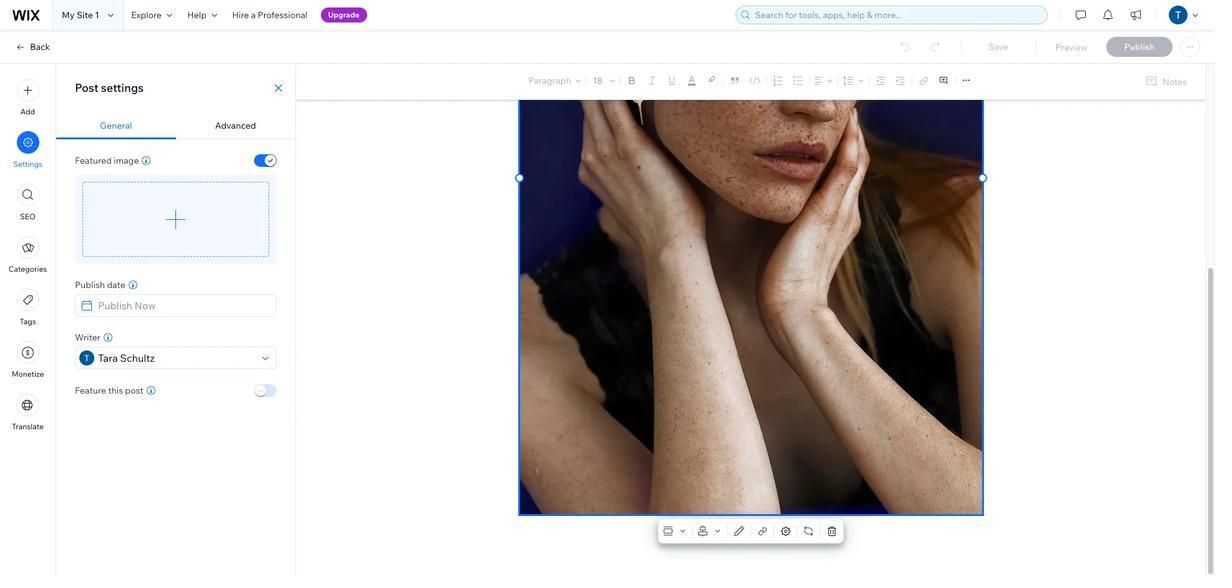 Task type: vqa. For each thing, say whether or not it's contained in the screenshot.
settings
yes



Task type: locate. For each thing, give the bounding box(es) containing it.
publish date
[[75, 279, 125, 291]]

feature this post
[[75, 385, 143, 396]]

seo
[[20, 212, 36, 221]]

hire
[[232, 9, 249, 21]]

notes button
[[1141, 73, 1191, 90]]

Publish date field
[[94, 295, 272, 316]]

post
[[125, 385, 143, 396]]

featured image
[[75, 155, 139, 166]]

hire a professional
[[232, 9, 308, 21]]

my
[[62, 9, 75, 21]]

categories
[[9, 264, 47, 274]]

image
[[114, 155, 139, 166]]

upgrade button
[[321, 7, 367, 22]]

tab list
[[56, 112, 295, 139]]

publish
[[75, 279, 105, 291]]

post
[[75, 81, 99, 95]]

my site 1
[[62, 9, 99, 21]]

back
[[30, 41, 50, 52]]

settings
[[13, 159, 42, 169]]

monetize button
[[12, 341, 44, 379]]

upgrade
[[328, 10, 360, 19]]

translate
[[12, 422, 44, 431]]

paragraph
[[529, 75, 571, 86]]

Search for tools, apps, help & more... field
[[752, 6, 1044, 24]]

menu
[[0, 71, 56, 439]]

advanced
[[215, 120, 256, 131]]



Task type: describe. For each thing, give the bounding box(es) containing it.
settings
[[101, 81, 144, 95]]

translate button
[[12, 394, 44, 431]]

monetize
[[12, 369, 44, 379]]

tab list containing general
[[56, 112, 295, 139]]

a
[[251, 9, 256, 21]]

seo button
[[17, 184, 39, 221]]

categories button
[[9, 236, 47, 274]]

this
[[108, 385, 123, 396]]

help
[[187, 9, 207, 21]]

add button
[[17, 79, 39, 116]]

tags
[[20, 317, 36, 326]]

tags button
[[17, 289, 39, 326]]

explore
[[131, 9, 162, 21]]

general
[[100, 120, 132, 131]]

site
[[77, 9, 93, 21]]

advanced button
[[176, 112, 295, 139]]

professional
[[258, 9, 308, 21]]

settings button
[[13, 131, 42, 169]]

help button
[[180, 0, 225, 30]]

menu containing add
[[0, 71, 56, 439]]

post settings
[[75, 81, 144, 95]]

1
[[95, 9, 99, 21]]

paragraph button
[[526, 72, 584, 89]]

feature
[[75, 385, 106, 396]]

featured
[[75, 155, 112, 166]]

add
[[21, 107, 35, 116]]

hire a professional link
[[225, 0, 315, 30]]

back button
[[15, 41, 50, 52]]

date
[[107, 279, 125, 291]]

writer
[[75, 332, 100, 343]]

Writer field
[[94, 347, 259, 369]]

general button
[[56, 112, 176, 139]]

notes
[[1163, 76, 1188, 87]]



